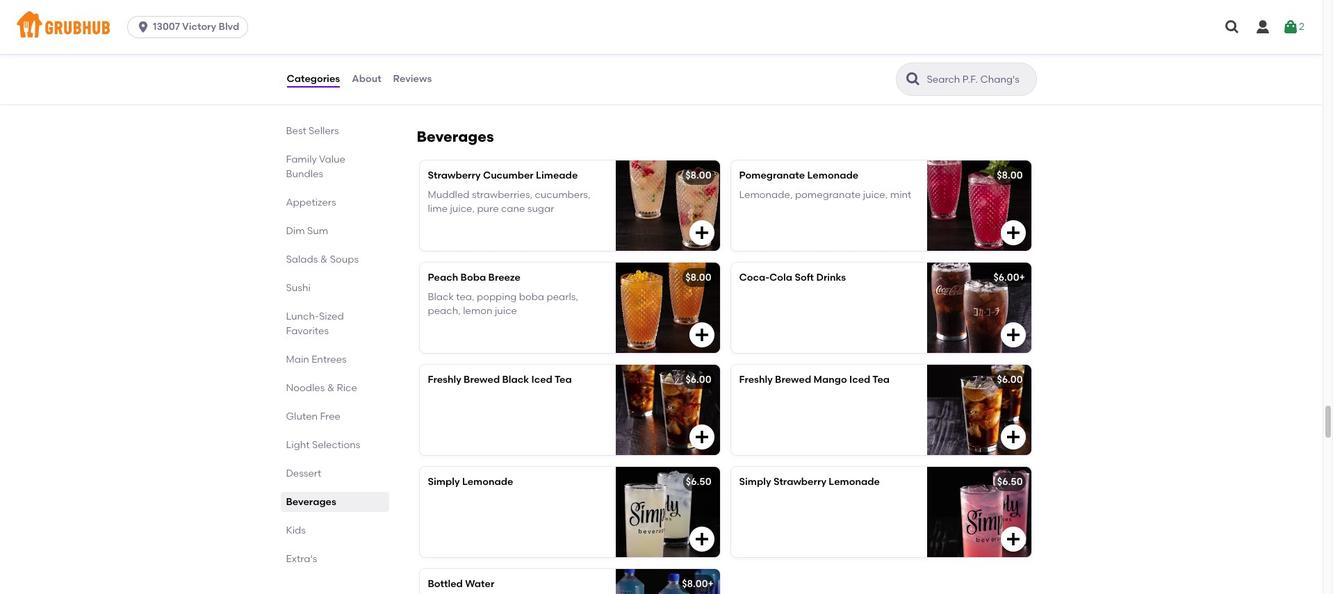 Task type: describe. For each thing, give the bounding box(es) containing it.
tea for freshly brewed black iced tea
[[555, 374, 572, 386]]

13007
[[153, 21, 180, 33]]

2 button
[[1283, 15, 1305, 40]]

sugar
[[528, 203, 554, 215]]

strawberries,
[[472, 189, 533, 201]]

$6.00 +
[[994, 272, 1026, 284]]

tea,
[[456, 291, 475, 303]]

lemon
[[463, 306, 493, 317]]

lemonade for pomegranate lemonade
[[808, 170, 859, 181]]

bites
[[460, 37, 483, 49]]

13007 victory blvd button
[[127, 16, 254, 38]]

13007 victory blvd
[[153, 21, 239, 33]]

noodles & rice
[[286, 382, 357, 394]]

iced for black
[[532, 374, 553, 386]]

lemonade, pomegranate juice, mint
[[739, 189, 912, 201]]

sum
[[307, 225, 328, 237]]

svg image for creamy cheesecake, graham cracker crust, fresh berries †
[[1005, 72, 1022, 89]]

coconut-
[[495, 51, 539, 63]]

strawberry cucumber limeade image
[[616, 161, 720, 251]]

reviews button
[[393, 54, 433, 104]]

boba
[[461, 272, 486, 284]]

tea for freshly brewed mango iced tea
[[873, 374, 890, 386]]

crispy
[[428, 37, 458, 49]]

pure
[[477, 203, 499, 215]]

entrees
[[312, 354, 347, 366]]

peach,
[[428, 306, 461, 317]]

svg image inside 13007 victory blvd button
[[136, 20, 150, 34]]

creamy cheesecake, graham cracker crust, fresh berries † button
[[731, 8, 1032, 99]]

best sellers
[[286, 125, 339, 137]]

svg image for freshly brewed mango iced tea image
[[1005, 429, 1022, 446]]

cheesecake,
[[780, 37, 839, 49]]

kids
[[286, 525, 306, 537]]

lemonade for simply lemonade
[[462, 476, 513, 488]]

freshly brewed mango iced tea image
[[927, 365, 1032, 455]]

svg image for freshly brewed black iced tea image
[[694, 429, 710, 446]]

mint
[[891, 189, 912, 201]]

of
[[485, 37, 495, 49]]

creamy
[[739, 37, 777, 49]]

svg image for simply lemonade
[[694, 531, 710, 548]]

limeade
[[536, 170, 578, 181]]

boba
[[519, 291, 544, 303]]

favorites
[[286, 325, 329, 337]]

vanilla
[[428, 51, 459, 63]]

$8.00 for black tea, popping boba pearls, peach, lemon juice
[[686, 272, 712, 284]]

sushi
[[286, 282, 311, 294]]

soups
[[330, 254, 359, 266]]

gluten
[[286, 411, 318, 423]]

freshly for freshly brewed black iced tea
[[428, 374, 462, 386]]

about button
[[351, 54, 382, 104]]

iced for mango
[[850, 374, 871, 386]]

lemonade,
[[739, 189, 793, 201]]

graham
[[841, 37, 879, 49]]

banana,
[[497, 37, 537, 49]]

simply strawberry lemonade
[[739, 476, 880, 488]]

dessert
[[286, 468, 321, 480]]

popping
[[477, 291, 517, 303]]

+ for $6.00
[[1020, 272, 1026, 284]]

light
[[286, 439, 310, 451]]

black tea, popping boba pearls, peach, lemon juice
[[428, 291, 578, 317]]

coca-cola soft drinks image
[[927, 263, 1032, 353]]

coca-
[[739, 272, 770, 284]]

1 horizontal spatial juice,
[[863, 189, 888, 201]]

peach boba breeze image
[[616, 263, 720, 353]]

reviews
[[393, 73, 432, 85]]

freshly brewed black iced tea
[[428, 374, 572, 386]]

svg image for pomegranate lemonade image
[[1005, 224, 1022, 241]]

pomegranate lemonade image
[[927, 161, 1032, 251]]

bottled water
[[428, 578, 495, 590]]

muddled strawberries, cucumbers, lime juice, pure cane sugar
[[428, 189, 591, 215]]

light selections
[[286, 439, 360, 451]]

extra's
[[286, 553, 317, 565]]

cucumber
[[483, 170, 534, 181]]

salads
[[286, 254, 318, 266]]

$6.00 for freshly brewed mango iced tea
[[997, 374, 1023, 386]]

$6.00 for freshly brewed black iced tea
[[686, 374, 712, 386]]

crust,
[[778, 51, 804, 63]]

simply lemonade image
[[616, 467, 720, 558]]

rice
[[337, 382, 357, 394]]

main navigation navigation
[[0, 0, 1323, 54]]

$8.00 +
[[682, 578, 714, 590]]

2
[[1300, 21, 1305, 33]]

svg image for strawberry cucumber limeade image
[[694, 224, 710, 241]]

svg image for peach boba breeze image
[[694, 327, 710, 343]]



Task type: vqa. For each thing, say whether or not it's contained in the screenshot.
Crush
no



Task type: locate. For each thing, give the bounding box(es) containing it.
† inside creamy cheesecake, graham cracker crust, fresh berries †
[[866, 51, 871, 63]]

1 horizontal spatial †
[[866, 51, 871, 63]]

†
[[866, 51, 871, 63], [478, 65, 482, 77]]

1 horizontal spatial beverages
[[417, 128, 494, 145]]

ice
[[428, 65, 442, 77]]

breeze
[[488, 272, 521, 284]]

1 horizontal spatial freshly
[[739, 374, 773, 386]]

svg image
[[1224, 19, 1241, 35], [136, 20, 150, 34], [694, 224, 710, 241], [1005, 224, 1022, 241], [694, 327, 710, 343], [694, 429, 710, 446], [1005, 429, 1022, 446], [1005, 531, 1022, 548]]

coca-cola soft drinks
[[739, 272, 846, 284]]

0 horizontal spatial †
[[478, 65, 482, 77]]

categories button
[[286, 54, 341, 104]]

bottled water image
[[616, 569, 720, 595]]

0 horizontal spatial $6.50
[[686, 476, 712, 488]]

gluten free
[[286, 411, 341, 423]]

svg image inside 2 button
[[1283, 19, 1300, 35]]

cream
[[444, 65, 475, 77]]

$6.50 for simply strawberry lemonade
[[998, 476, 1023, 488]]

crispy bites of banana, caramel- vanilla drizzle, coconut-pineapple ice cream † button
[[420, 8, 720, 99]]

bottled
[[428, 578, 463, 590]]

fresh
[[806, 51, 829, 63]]

brewed for mango
[[775, 374, 812, 386]]

& left rice
[[327, 382, 335, 394]]

water
[[465, 578, 495, 590]]

&
[[320, 254, 328, 266], [327, 382, 335, 394]]

appetizers
[[286, 197, 336, 209]]

0 horizontal spatial black
[[428, 291, 454, 303]]

1 brewed from the left
[[464, 374, 500, 386]]

2 freshly from the left
[[739, 374, 773, 386]]

strawberry cucumber limeade
[[428, 170, 578, 181]]

1 vertical spatial beverages
[[286, 496, 336, 508]]

0 horizontal spatial strawberry
[[428, 170, 481, 181]]

1 horizontal spatial $6.50
[[998, 476, 1023, 488]]

1 tea from the left
[[555, 374, 572, 386]]

2 iced from the left
[[850, 374, 871, 386]]

1 $6.50 from the left
[[686, 476, 712, 488]]

blvd
[[219, 21, 239, 33]]

beverages up muddled
[[417, 128, 494, 145]]

0 vertical spatial †
[[866, 51, 871, 63]]

drinks
[[817, 272, 846, 284]]

black inside black tea, popping boba pearls, peach, lemon juice
[[428, 291, 454, 303]]

beverages down dessert at the left of page
[[286, 496, 336, 508]]

$8.00
[[686, 170, 712, 181], [997, 170, 1023, 181], [686, 272, 712, 284], [682, 578, 708, 590]]

juice
[[495, 306, 517, 317]]

0 horizontal spatial juice,
[[450, 203, 475, 215]]

banana spring rolls image
[[616, 8, 720, 99]]

dim
[[286, 225, 305, 237]]

salads & soups
[[286, 254, 359, 266]]

1 horizontal spatial strawberry
[[774, 476, 827, 488]]

† down graham
[[866, 51, 871, 63]]

bundles
[[286, 168, 323, 180]]

+ for $8.00
[[708, 578, 714, 590]]

0 vertical spatial juice,
[[863, 189, 888, 201]]

simply
[[428, 476, 460, 488], [739, 476, 771, 488]]

1 horizontal spatial simply
[[739, 476, 771, 488]]

0 horizontal spatial iced
[[532, 374, 553, 386]]

1 horizontal spatial iced
[[850, 374, 871, 386]]

1 vertical spatial black
[[502, 374, 529, 386]]

2 brewed from the left
[[775, 374, 812, 386]]

creamy cheesecake, graham cracker crust, fresh berries †
[[739, 37, 879, 63]]

svg image for coca-cola soft drinks
[[1005, 327, 1022, 343]]

$6.50 for simply lemonade
[[686, 476, 712, 488]]

family value bundles
[[286, 154, 345, 180]]

simply strawberry lemonade image
[[927, 467, 1032, 558]]

simply for simply lemonade
[[428, 476, 460, 488]]

iced
[[532, 374, 553, 386], [850, 374, 871, 386]]

$6.00
[[994, 272, 1020, 284], [686, 374, 712, 386], [997, 374, 1023, 386]]

juice, inside muddled strawberries, cucumbers, lime juice, pure cane sugar
[[450, 203, 475, 215]]

$8.00 for lemonade, pomegranate juice, mint
[[997, 170, 1023, 181]]

mango
[[814, 374, 847, 386]]

beverages
[[417, 128, 494, 145], [286, 496, 336, 508]]

brewed
[[464, 374, 500, 386], [775, 374, 812, 386]]

cucumbers,
[[535, 189, 591, 201]]

cane
[[501, 203, 525, 215]]

juice, down muddled
[[450, 203, 475, 215]]

† down drizzle,
[[478, 65, 482, 77]]

drizzle,
[[461, 51, 493, 63]]

lunch-sized favorites
[[286, 311, 344, 337]]

cola
[[770, 272, 793, 284]]

simply lemonade
[[428, 476, 513, 488]]

1 horizontal spatial tea
[[873, 374, 890, 386]]

categories
[[287, 73, 340, 85]]

strawberry
[[428, 170, 481, 181], [774, 476, 827, 488]]

Search P.F. Chang's search field
[[926, 73, 1032, 86]]

1 vertical spatial juice,
[[450, 203, 475, 215]]

sized
[[319, 311, 344, 323]]

0 vertical spatial &
[[320, 254, 328, 266]]

simply for simply strawberry lemonade
[[739, 476, 771, 488]]

brewed for black
[[464, 374, 500, 386]]

peach
[[428, 272, 458, 284]]

† inside crispy bites of banana, caramel- vanilla drizzle, coconut-pineapple ice cream †
[[478, 65, 482, 77]]

lunch-
[[286, 311, 319, 323]]

1 vertical spatial strawberry
[[774, 476, 827, 488]]

0 horizontal spatial freshly
[[428, 374, 462, 386]]

black
[[428, 291, 454, 303], [502, 374, 529, 386]]

black down the juice
[[502, 374, 529, 386]]

cracker
[[739, 51, 775, 63]]

dim sum
[[286, 225, 328, 237]]

0 horizontal spatial brewed
[[464, 374, 500, 386]]

1 freshly from the left
[[428, 374, 462, 386]]

freshly for freshly brewed mango iced tea
[[739, 374, 773, 386]]

0 vertical spatial beverages
[[417, 128, 494, 145]]

victory
[[182, 21, 216, 33]]

about
[[352, 73, 381, 85]]

2 $6.50 from the left
[[998, 476, 1023, 488]]

brewed left mango
[[775, 374, 812, 386]]

0 horizontal spatial beverages
[[286, 496, 336, 508]]

1 horizontal spatial brewed
[[775, 374, 812, 386]]

freshly
[[428, 374, 462, 386], [739, 374, 773, 386]]

0 vertical spatial strawberry
[[428, 170, 481, 181]]

family
[[286, 154, 317, 165]]

caramel-
[[539, 37, 583, 49]]

noodles
[[286, 382, 325, 394]]

pearls,
[[547, 291, 578, 303]]

1 iced from the left
[[532, 374, 553, 386]]

brewed down the lemon at the bottom left of page
[[464, 374, 500, 386]]

berries
[[832, 51, 864, 63]]

1 horizontal spatial black
[[502, 374, 529, 386]]

search icon image
[[905, 71, 922, 88]]

pomegranate
[[739, 170, 805, 181]]

pomegranate
[[795, 189, 861, 201]]

juice,
[[863, 189, 888, 201], [450, 203, 475, 215]]

pineapple
[[539, 51, 587, 63]]

new york-style cheesecake image
[[927, 8, 1032, 99]]

& for soups
[[320, 254, 328, 266]]

& for rice
[[327, 382, 335, 394]]

freshly brewed black iced tea image
[[616, 365, 720, 455]]

crispy bites of banana, caramel- vanilla drizzle, coconut-pineapple ice cream †
[[428, 37, 587, 77]]

0 vertical spatial black
[[428, 291, 454, 303]]

0 horizontal spatial tea
[[555, 374, 572, 386]]

1 vertical spatial †
[[478, 65, 482, 77]]

$8.00 for muddled strawberries, cucumbers, lime juice, pure cane sugar
[[686, 170, 712, 181]]

value
[[319, 154, 345, 165]]

sellers
[[309, 125, 339, 137]]

2 tea from the left
[[873, 374, 890, 386]]

pomegranate lemonade
[[739, 170, 859, 181]]

1 simply from the left
[[428, 476, 460, 488]]

0 horizontal spatial +
[[708, 578, 714, 590]]

black up peach,
[[428, 291, 454, 303]]

0 horizontal spatial simply
[[428, 476, 460, 488]]

svg image
[[1255, 19, 1272, 35], [1283, 19, 1300, 35], [1005, 72, 1022, 89], [1005, 327, 1022, 343], [694, 531, 710, 548]]

main
[[286, 354, 309, 366]]

1 vertical spatial &
[[327, 382, 335, 394]]

1 vertical spatial +
[[708, 578, 714, 590]]

& left soups
[[320, 254, 328, 266]]

2 simply from the left
[[739, 476, 771, 488]]

soft
[[795, 272, 814, 284]]

muddled
[[428, 189, 470, 201]]

0 vertical spatial +
[[1020, 272, 1026, 284]]

best
[[286, 125, 306, 137]]

+
[[1020, 272, 1026, 284], [708, 578, 714, 590]]

juice, left mint
[[863, 189, 888, 201]]

1 horizontal spatial +
[[1020, 272, 1026, 284]]

free
[[320, 411, 341, 423]]

svg image for simply strawberry lemonade image
[[1005, 531, 1022, 548]]

main entrees
[[286, 354, 347, 366]]



